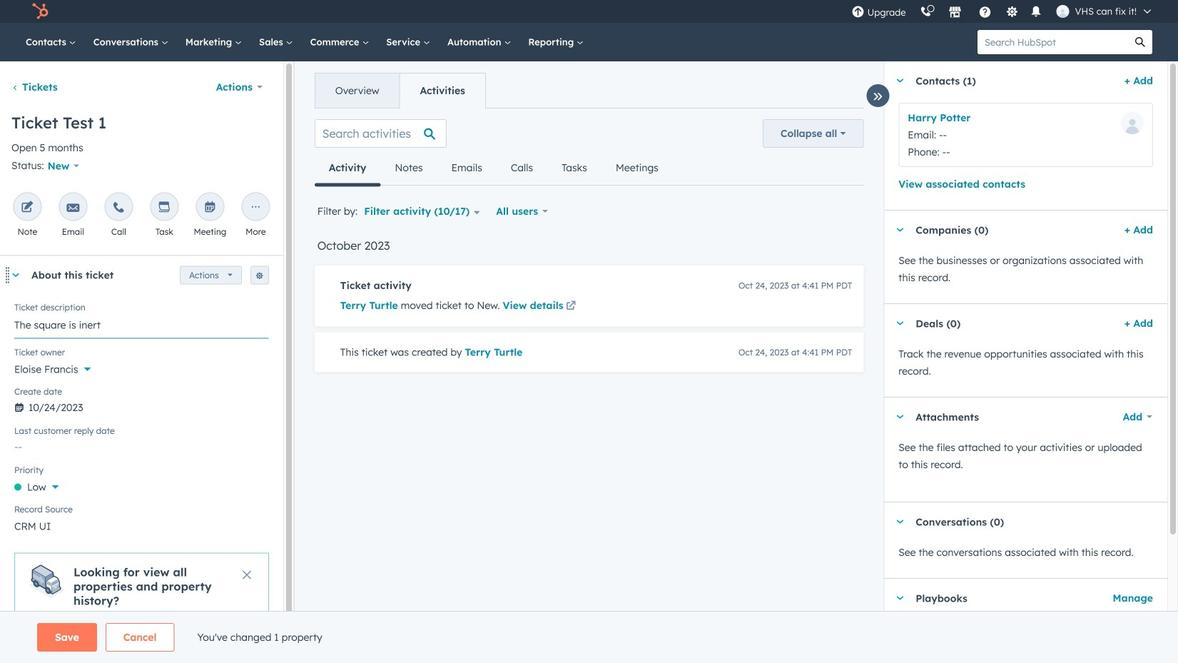 Task type: describe. For each thing, give the bounding box(es) containing it.
close image
[[242, 570, 251, 579]]

Search activities search field
[[315, 119, 447, 148]]

task image
[[158, 202, 171, 214]]

1 link opens in a new window image from the top
[[566, 298, 576, 315]]

meeting image
[[204, 202, 217, 214]]

-- text field
[[14, 433, 269, 456]]

Search HubSpot search field
[[978, 30, 1128, 54]]



Task type: locate. For each thing, give the bounding box(es) containing it.
manage card settings image
[[255, 272, 264, 280]]

0 vertical spatial caret image
[[896, 415, 904, 419]]

feed
[[303, 108, 875, 389]]

2 caret image from the top
[[896, 520, 904, 523]]

caret image
[[896, 415, 904, 419], [896, 520, 904, 523]]

navigation
[[315, 73, 486, 108]]

caret image
[[896, 79, 904, 82], [896, 228, 904, 232], [11, 273, 20, 277], [896, 322, 904, 325], [896, 596, 904, 600]]

email image
[[67, 202, 79, 214]]

1 vertical spatial caret image
[[896, 520, 904, 523]]

call image
[[112, 202, 125, 214]]

marketplaces image
[[949, 6, 962, 19]]

None text field
[[14, 310, 269, 339]]

1 caret image from the top
[[896, 415, 904, 419]]

menu
[[845, 0, 1161, 23]]

2 link opens in a new window image from the top
[[566, 302, 576, 312]]

more image
[[249, 202, 262, 214]]

tab list
[[315, 151, 673, 187]]

terry turtle image
[[1057, 5, 1070, 18]]

alert
[[14, 553, 269, 659]]

note image
[[21, 202, 34, 214]]

link opens in a new window image
[[566, 298, 576, 315], [566, 302, 576, 312]]

MM/DD/YYYY text field
[[14, 394, 269, 417]]



Task type: vqa. For each thing, say whether or not it's contained in the screenshot.
the middle caret image
yes



